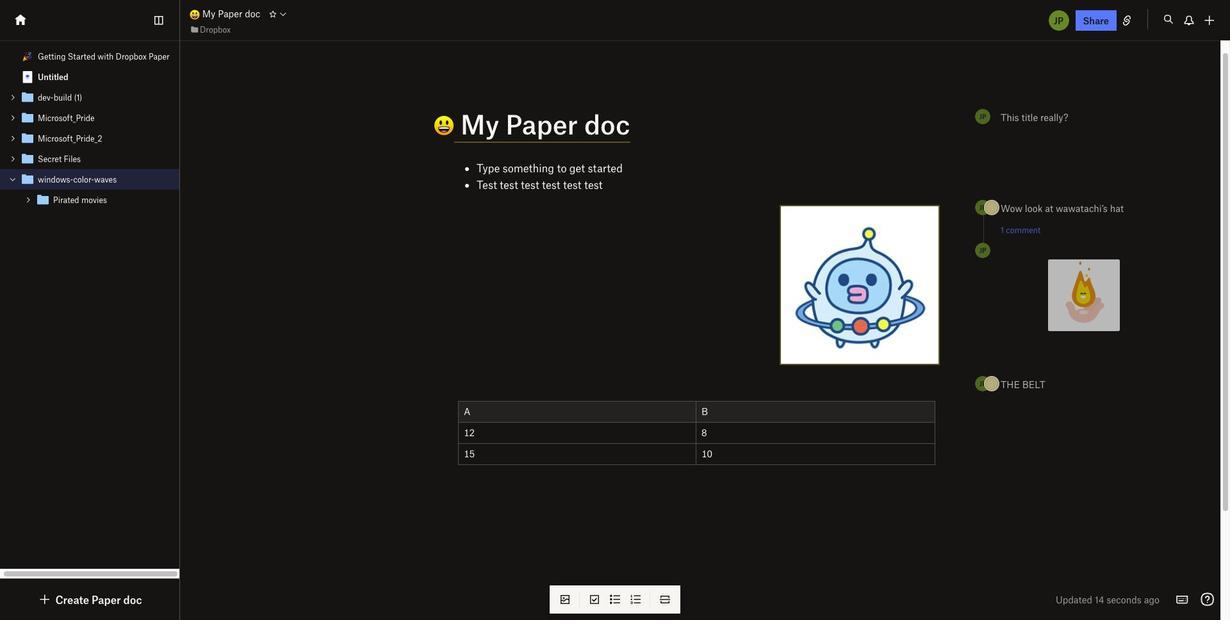 Task type: locate. For each thing, give the bounding box(es) containing it.
5 test from the left
[[584, 178, 603, 191]]

template content image for pirated movies
[[35, 192, 51, 208]]

list item
[[0, 169, 179, 210]]

template content image for microsoft_pride
[[20, 110, 35, 126]]

0 vertical spatial doc
[[245, 8, 260, 19]]

my right the grinning face with big eyes image
[[202, 8, 216, 19]]

test down started
[[584, 178, 603, 191]]

jp 2
[[980, 379, 994, 388]]

getting started with dropbox paper
[[38, 51, 170, 62]]

the
[[1001, 379, 1020, 390]]

paper inside popup button
[[92, 593, 121, 606]]

test down to
[[542, 178, 561, 191]]

jp left this
[[980, 112, 987, 121]]

wow
[[1001, 203, 1023, 214]]

paper right with
[[149, 51, 170, 62]]

expand folder image inside "secret files" link
[[8, 154, 17, 163]]

/ contents list
[[0, 46, 179, 210]]

my
[[202, 8, 216, 19], [461, 108, 499, 140]]

😃
[[406, 110, 432, 142]]

waves
[[94, 174, 117, 185]]

my paper doc up something
[[454, 108, 630, 140]]

2 vertical spatial doc
[[123, 593, 142, 606]]

ago
[[1144, 594, 1160, 606]]

my paper doc link
[[190, 7, 260, 21]]

template content image for microsoft_pride_2
[[20, 131, 35, 146]]

jp inside 'button'
[[1054, 14, 1064, 26]]

dropbox
[[200, 24, 231, 34], [116, 51, 147, 62]]

0 vertical spatial expand folder image
[[8, 93, 17, 102]]

0 vertical spatial my paper doc
[[200, 8, 260, 19]]

expand folder image inside the pirated movies link
[[24, 195, 33, 204]]

updated 14 seconds ago
[[1056, 594, 1160, 606]]

template content image inside microsoft_pride_2 link
[[20, 131, 35, 146]]

1 comment
[[1001, 225, 1041, 235]]

expand folder image for microsoft_pride_2
[[8, 134, 17, 143]]

4 test from the left
[[563, 178, 582, 191]]

0 horizontal spatial doc
[[123, 593, 142, 606]]

test down something
[[521, 178, 539, 191]]

dig image
[[37, 592, 53, 608]]

dev-build (1) link
[[0, 87, 179, 108]]

expand folder image up the close folder image
[[8, 154, 17, 163]]

1 vertical spatial doc
[[584, 108, 630, 140]]

dropbox link
[[190, 23, 231, 36]]

microsoft_pride link
[[0, 108, 179, 128]]

dropbox right with
[[116, 51, 147, 62]]

1 inside annotation 1 element
[[869, 229, 872, 238]]

template content image for dev-build (1)
[[20, 90, 35, 105]]

my up type
[[461, 108, 499, 140]]

0 horizontal spatial dropbox
[[116, 51, 147, 62]]

2 horizontal spatial doc
[[584, 108, 630, 140]]

seconds
[[1107, 594, 1142, 606]]

annotation 2 element
[[851, 316, 870, 335]]

dev-
[[38, 92, 54, 103]]

doc right the grinning face with big eyes image
[[245, 8, 260, 19]]

2 vertical spatial expand folder image
[[8, 154, 17, 163]]

1 expand folder image from the top
[[8, 93, 17, 102]]

0 horizontal spatial 2
[[859, 321, 863, 330]]

test down get
[[563, 178, 582, 191]]

my inside "heading"
[[461, 108, 499, 140]]

0 horizontal spatial 1
[[869, 229, 872, 238]]

dev-build (1)
[[38, 92, 82, 103]]

heading
[[406, 108, 939, 143]]

2 expand folder image from the top
[[8, 113, 17, 122]]

0 horizontal spatial my
[[202, 8, 216, 19]]

14
[[1095, 594, 1105, 606]]

0 vertical spatial dropbox
[[200, 24, 231, 34]]

grinning face with big eyes image
[[190, 9, 200, 20]]

expand folder image left 'microsoft_pride' on the top left of the page
[[8, 113, 17, 122]]

paper inside / contents list
[[149, 51, 170, 62]]

1 horizontal spatial 1
[[991, 203, 994, 212]]

template content image
[[20, 69, 35, 85], [20, 90, 35, 105], [20, 110, 35, 126], [20, 131, 35, 146], [20, 151, 35, 167], [35, 192, 51, 208]]

doc inside "heading"
[[584, 108, 630, 140]]

1 for 1 comment
[[1001, 225, 1004, 235]]

microsoft_pride
[[38, 113, 95, 123]]

my inside 'link'
[[202, 8, 216, 19]]

pirated movies
[[53, 195, 107, 205]]

jp 1
[[980, 203, 994, 212]]

title
[[1022, 112, 1038, 123]]

movies
[[81, 195, 107, 205]]

dropbox down my paper doc 'link'
[[200, 24, 231, 34]]

expand folder image down template content icon
[[24, 195, 33, 204]]

comment
[[1006, 225, 1041, 235]]

1
[[991, 203, 994, 212], [1001, 225, 1004, 235], [869, 229, 872, 238]]

1 horizontal spatial 2
[[990, 379, 994, 388]]

3 expand folder image from the top
[[8, 154, 17, 163]]

paper right create
[[92, 593, 121, 606]]

10
[[702, 448, 713, 459]]

0 vertical spatial expand folder image
[[8, 134, 17, 143]]

paper up something
[[506, 108, 578, 140]]

1 horizontal spatial my paper doc
[[454, 108, 630, 140]]

expand folder image inside microsoft_pride_2 link
[[8, 134, 17, 143]]

expand folder image
[[8, 134, 17, 143], [24, 195, 33, 204]]

expand folder image inside microsoft_pride link
[[8, 113, 17, 122]]

my paper doc up dropbox link
[[200, 8, 260, 19]]

expand folder image left dev-
[[8, 93, 17, 102]]

expand folder image up the close folder image
[[8, 134, 17, 143]]

jp left share 'popup button'
[[1054, 14, 1064, 26]]

started
[[588, 162, 623, 174]]

1 vertical spatial expand folder image
[[8, 113, 17, 122]]

jp left the
[[980, 379, 987, 388]]

secret files link
[[0, 149, 179, 169]]

jp left wow
[[980, 203, 987, 212]]

doc inside popup button
[[123, 593, 142, 606]]

doc right create
[[123, 593, 142, 606]]

expand folder image inside dev-build (1) link
[[8, 93, 17, 102]]

test right test
[[500, 178, 518, 191]]

test
[[500, 178, 518, 191], [521, 178, 539, 191], [542, 178, 561, 191], [563, 178, 582, 191], [584, 178, 603, 191]]

0 horizontal spatial my paper doc
[[200, 8, 260, 19]]

template content image
[[20, 172, 35, 187]]

0 vertical spatial my
[[202, 8, 216, 19]]

12
[[464, 427, 475, 438]]

paper up dropbox link
[[218, 8, 243, 19]]

1 vertical spatial my paper doc
[[454, 108, 630, 140]]

0 horizontal spatial expand folder image
[[8, 134, 17, 143]]

15
[[464, 448, 475, 459]]

really?
[[1041, 112, 1069, 123]]

1 vertical spatial dropbox
[[116, 51, 147, 62]]

1 horizontal spatial expand folder image
[[24, 195, 33, 204]]

build
[[54, 92, 72, 103]]

1 vertical spatial expand folder image
[[24, 195, 33, 204]]

heading containing my paper doc
[[406, 108, 939, 143]]

this
[[1001, 112, 1019, 123]]

doc
[[245, 8, 260, 19], [584, 108, 630, 140], [123, 593, 142, 606]]

1 vertical spatial my
[[461, 108, 499, 140]]

doc up started
[[584, 108, 630, 140]]

jp button
[[1048, 9, 1071, 32]]

type something to get started test test test test test test
[[477, 162, 623, 191]]

1 horizontal spatial doc
[[245, 8, 260, 19]]

my paper doc
[[200, 8, 260, 19], [454, 108, 630, 140]]

paper
[[218, 8, 243, 19], [149, 51, 170, 62], [506, 108, 578, 140], [92, 593, 121, 606]]

expand folder image
[[8, 93, 17, 102], [8, 113, 17, 122], [8, 154, 17, 163]]

template content image inside the pirated movies link
[[35, 192, 51, 208]]

close folder image
[[8, 175, 17, 184]]

jp
[[1054, 14, 1064, 26], [980, 112, 987, 121], [980, 203, 987, 212], [980, 246, 987, 254], [980, 379, 987, 388]]

2 horizontal spatial 1
[[1001, 225, 1004, 235]]

2
[[859, 321, 863, 330], [990, 379, 994, 388]]

1 horizontal spatial my
[[461, 108, 499, 140]]

secret
[[38, 154, 62, 164]]

pirated movies link
[[0, 190, 179, 210]]



Task type: vqa. For each thing, say whether or not it's contained in the screenshot.
THE PIRATED MOVIES link
yes



Task type: describe. For each thing, give the bounding box(es) containing it.
windows-color-waves
[[38, 174, 117, 185]]

microsoft_pride_2 link
[[0, 128, 179, 149]]

hat
[[1110, 203, 1124, 214]]

files
[[64, 154, 81, 164]]

party popper image
[[22, 51, 33, 62]]

windows-color-waves link
[[0, 169, 179, 190]]

1 horizontal spatial dropbox
[[200, 24, 231, 34]]

wow look at wawatachi's hat
[[1001, 203, 1124, 214]]

create
[[55, 593, 89, 606]]

template content image for secret files
[[20, 151, 35, 167]]

share button
[[1076, 10, 1117, 30]]

with
[[98, 51, 114, 62]]

test
[[477, 178, 497, 191]]

the belt
[[1001, 379, 1046, 390]]

belt
[[1023, 379, 1046, 390]]

jp inside the jp 2
[[980, 379, 987, 388]]

(1)
[[74, 92, 82, 103]]

sticker: hand making fire image
[[1048, 260, 1120, 331]]

to
[[557, 162, 567, 174]]

expand folder image for pirated movies
[[24, 195, 33, 204]]

1 test from the left
[[500, 178, 518, 191]]

paper inside "heading"
[[506, 108, 578, 140]]

microsoft_pride_2
[[38, 133, 102, 144]]

look
[[1025, 203, 1043, 214]]

list item containing windows-color-waves
[[0, 169, 179, 210]]

getting started with dropbox paper link
[[0, 46, 179, 67]]

expand folder image for dev-build (1)
[[8, 93, 17, 102]]

windows-
[[38, 174, 73, 185]]

share
[[1083, 14, 1109, 26]]

my paper doc inside 'link'
[[200, 8, 260, 19]]

this title really?
[[1001, 112, 1069, 123]]

1 vertical spatial 2
[[990, 379, 994, 388]]

untitled link
[[0, 67, 179, 87]]

secret files
[[38, 154, 81, 164]]

annotation 1 element
[[861, 224, 881, 243]]

pirated
[[53, 195, 79, 205]]

getting
[[38, 51, 66, 62]]

paper inside 'link'
[[218, 8, 243, 19]]

8
[[702, 427, 707, 438]]

something
[[503, 162, 554, 174]]

untitled
[[38, 72, 68, 82]]

started
[[68, 51, 96, 62]]

type
[[477, 162, 500, 174]]

my paper doc inside "heading"
[[454, 108, 630, 140]]

expand folder image for microsoft_pride
[[8, 113, 17, 122]]

create paper doc button
[[37, 592, 142, 608]]

wawatachi's
[[1056, 203, 1108, 214]]

doc inside 'link'
[[245, 8, 260, 19]]

2 test from the left
[[521, 178, 539, 191]]

3 test from the left
[[542, 178, 561, 191]]

jp inside jp 1
[[980, 203, 987, 212]]

a
[[464, 406, 471, 417]]

0 vertical spatial 2
[[859, 321, 863, 330]]

expand folder image for secret files
[[8, 154, 17, 163]]

user-uploaded image: wawatchi2.jpg image
[[781, 206, 939, 364]]

updated
[[1056, 594, 1093, 606]]

color-
[[73, 174, 94, 185]]

template content image inside untitled link
[[20, 69, 35, 85]]

create paper doc
[[55, 593, 142, 606]]

1 for annotation 1 element
[[869, 229, 872, 238]]

dropbox inside / contents list
[[116, 51, 147, 62]]

get
[[570, 162, 585, 174]]

b
[[702, 406, 708, 417]]

at
[[1045, 203, 1054, 214]]

jp down jp 1
[[980, 246, 987, 254]]

1 comment button
[[1001, 225, 1041, 235]]



